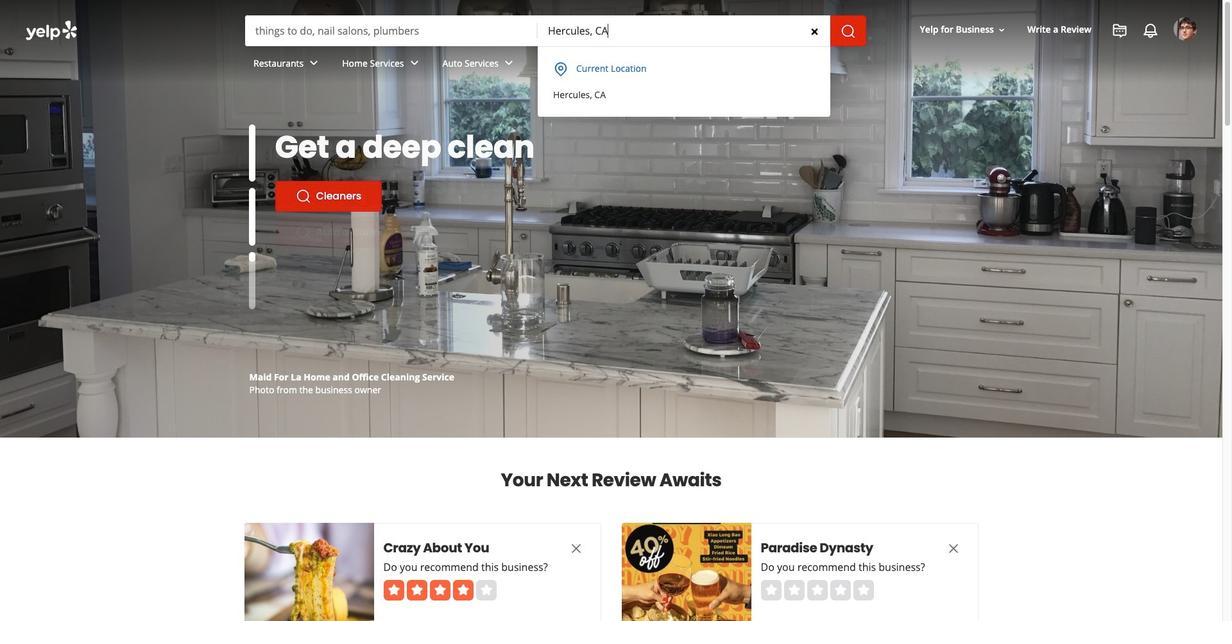 Task type: vqa. For each thing, say whether or not it's contained in the screenshot.
(1.1k reviews)
no



Task type: locate. For each thing, give the bounding box(es) containing it.
2 horizontal spatial 24 chevron down v2 image
[[562, 55, 578, 71]]

24 chevron down v2 image
[[306, 55, 322, 71]]

0 horizontal spatial 24 chevron down v2 image
[[407, 55, 422, 71]]

None radio
[[761, 580, 782, 601], [807, 580, 828, 601], [831, 580, 851, 601], [854, 580, 874, 601], [761, 580, 782, 601], [807, 580, 828, 601], [831, 580, 851, 601], [854, 580, 874, 601]]

None search field
[[0, 0, 1223, 117], [245, 15, 867, 46], [0, 0, 1223, 117], [245, 15, 867, 46]]

address, neighborhood, city, state or zip search field
[[538, 15, 831, 46]]

business categories element
[[243, 46, 1198, 83]]

None field
[[245, 15, 538, 46], [538, 15, 831, 46], [538, 15, 831, 46]]

None radio
[[784, 580, 805, 601]]

  text field
[[538, 15, 831, 46]]

24 marker v2 image
[[553, 62, 569, 77]]

24 chevron down v2 image
[[407, 55, 422, 71], [502, 55, 517, 71], [562, 55, 578, 71]]

notifications image
[[1144, 23, 1159, 39]]

1 vertical spatial select slide image
[[249, 188, 255, 246]]

select slide image
[[249, 125, 255, 182], [249, 188, 255, 246]]

0 vertical spatial select slide image
[[249, 125, 255, 182]]

1 horizontal spatial 24 chevron down v2 image
[[502, 55, 517, 71]]

(no rating) image
[[761, 580, 874, 601]]



Task type: describe. For each thing, give the bounding box(es) containing it.
james p. image
[[1174, 17, 1198, 40]]

1 select slide image from the top
[[249, 125, 255, 182]]

24 search v2 image
[[296, 189, 311, 204]]

3 24 chevron down v2 image from the left
[[562, 55, 578, 71]]

photo of crazy about you image
[[244, 523, 374, 622]]

2 select slide image from the top
[[249, 188, 255, 246]]

photo of paradise dynasty image
[[622, 523, 752, 622]]

24 search v2 image
[[296, 225, 311, 240]]

16 chevron down v2 image
[[997, 25, 1007, 35]]

things to do, nail salons, plumbers search field
[[245, 15, 538, 46]]

projects image
[[1113, 23, 1128, 39]]

dismiss card image
[[569, 541, 584, 557]]

1 24 chevron down v2 image from the left
[[407, 55, 422, 71]]

search image
[[841, 24, 857, 39]]

4 star rating image
[[384, 580, 497, 601]]

2 24 chevron down v2 image from the left
[[502, 55, 517, 71]]

rating element
[[761, 580, 874, 601]]

user actions element
[[910, 16, 1215, 95]]

none field things to do, nail salons, plumbers
[[245, 15, 538, 46]]

dismiss card image
[[946, 541, 962, 557]]



